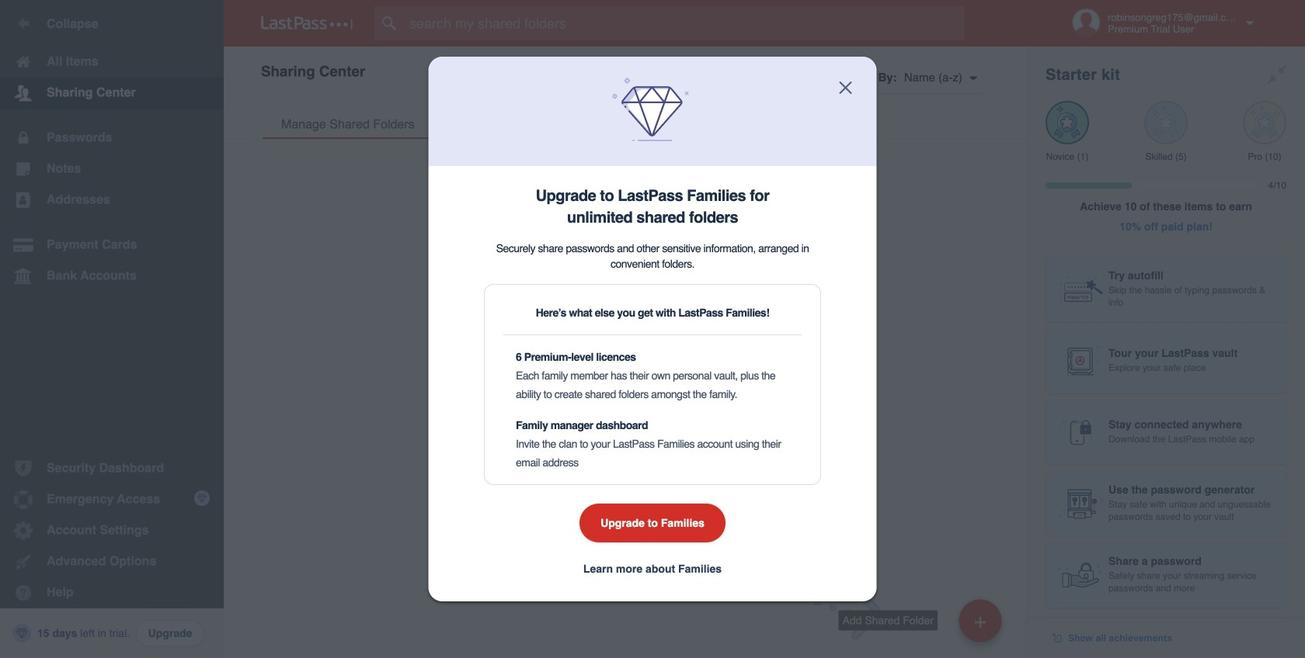 Task type: vqa. For each thing, say whether or not it's contained in the screenshot.
Vault Options navigation
yes



Task type: describe. For each thing, give the bounding box(es) containing it.
lastpass image
[[261, 16, 353, 30]]

new item navigation
[[689, 423, 1027, 659]]



Task type: locate. For each thing, give the bounding box(es) containing it.
search my shared folders text field
[[375, 6, 995, 40]]

main navigation navigation
[[0, 0, 224, 659]]

Search search field
[[375, 6, 995, 40]]

vault options navigation
[[224, 47, 1027, 93]]



